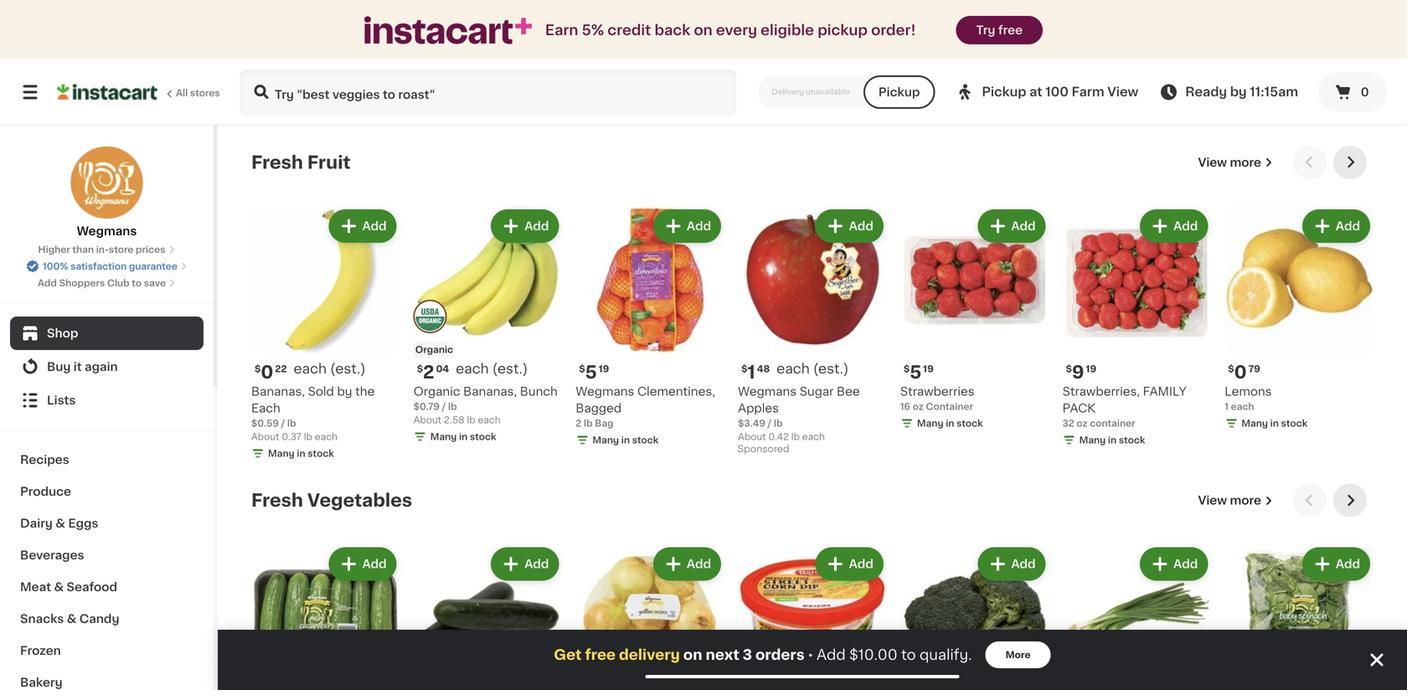 Task type: locate. For each thing, give the bounding box(es) containing it.
$ 5 19
[[579, 364, 609, 381], [904, 364, 934, 381]]

0 vertical spatial 2
[[423, 364, 434, 381]]

1 inside lemons 1 each
[[1225, 402, 1229, 412]]

1 more from the top
[[1230, 157, 1262, 168]]

1 vertical spatial to
[[901, 648, 916, 662]]

(est.) inside $ 2 04 each (est.)
[[492, 363, 528, 376]]

pickup inside pickup at 100 farm view popup button
[[982, 86, 1027, 98]]

oz
[[913, 402, 924, 412], [1077, 419, 1088, 428]]

free right try
[[998, 24, 1023, 36]]

each right 0.37
[[315, 432, 338, 442]]

0 vertical spatial to
[[132, 279, 142, 288]]

wegmans up bagged
[[576, 386, 635, 398]]

more button
[[986, 642, 1051, 669]]

48
[[757, 365, 770, 374]]

3 $ from the left
[[742, 365, 748, 374]]

0 horizontal spatial by
[[337, 386, 352, 398]]

many in stock down 2.58 on the bottom
[[430, 432, 496, 442]]

on
[[694, 23, 713, 37], [683, 648, 703, 662]]

/ up 0.37
[[281, 419, 285, 428]]

2 view more from the top
[[1198, 495, 1262, 507]]

19 up bagged
[[599, 365, 609, 374]]

$ left 48
[[742, 365, 748, 374]]

in down 0.37
[[297, 449, 305, 458]]

strawberries,
[[1063, 386, 1140, 398]]

1 vertical spatial organic
[[414, 386, 460, 398]]

fresh for fresh fruit
[[251, 154, 303, 171]]

bananas, inside bananas, sold by the each $0.59 / lb about 0.37 lb each
[[251, 386, 305, 398]]

1 horizontal spatial by
[[1230, 86, 1247, 98]]

1 horizontal spatial to
[[901, 648, 916, 662]]

1 horizontal spatial bananas,
[[463, 386, 517, 398]]

1 horizontal spatial 19
[[923, 365, 934, 374]]

5
[[585, 364, 597, 381], [910, 364, 922, 381]]

many in stock down container at the bottom of the page
[[917, 419, 983, 428]]

snacks & candy
[[20, 613, 119, 625]]

on right back
[[694, 23, 713, 37]]

in for strawberries
[[946, 419, 955, 428]]

2 view more button from the top
[[1192, 484, 1280, 518]]

1 horizontal spatial 5
[[910, 364, 922, 381]]

in down lemons 1 each
[[1271, 419, 1279, 428]]

fruit
[[307, 154, 351, 171]]

bakery link
[[10, 667, 204, 690]]

/ up 2.58 on the bottom
[[442, 402, 446, 412]]

/ inside organic bananas, bunch $0.79 / lb about 2.58 lb each
[[442, 402, 446, 412]]

0 vertical spatial view more button
[[1192, 146, 1280, 179]]

buy
[[47, 361, 71, 373]]

each
[[294, 363, 327, 376], [456, 363, 489, 376], [777, 363, 810, 376], [1231, 402, 1255, 412], [478, 416, 501, 425], [315, 432, 338, 442], [802, 432, 825, 442]]

lb right 2.58 on the bottom
[[467, 416, 476, 425]]

bananas, up each
[[251, 386, 305, 398]]

wegmans up apples
[[738, 386, 797, 398]]

32
[[1063, 419, 1075, 428]]

oz right the 32 at right bottom
[[1077, 419, 1088, 428]]

many
[[917, 419, 944, 428], [1242, 419, 1268, 428], [430, 432, 457, 442], [1080, 436, 1106, 445], [593, 436, 619, 445], [268, 449, 295, 458]]

1 (est.) from the left
[[330, 363, 366, 376]]

5 up strawberries
[[910, 364, 922, 381]]

2 horizontal spatial 0
[[1361, 86, 1369, 98]]

to inside "link"
[[132, 279, 142, 288]]

$10.00
[[850, 648, 898, 662]]

1 horizontal spatial 1
[[1225, 402, 1229, 412]]

0 vertical spatial organic
[[415, 345, 453, 355]]

main content
[[218, 126, 1407, 690]]

by right ready at the top of the page
[[1230, 86, 1247, 98]]

0 horizontal spatial (est.)
[[330, 363, 366, 376]]

about down $0.59
[[251, 432, 279, 442]]

0 button
[[1319, 72, 1387, 112]]

$ left "04"
[[417, 365, 423, 374]]

product group
[[251, 206, 400, 464], [414, 206, 563, 447], [576, 206, 725, 450], [738, 206, 887, 459], [900, 206, 1049, 434], [1063, 206, 1212, 450], [1225, 206, 1374, 434], [251, 544, 400, 690], [414, 544, 563, 690], [576, 544, 725, 690], [738, 544, 887, 690], [900, 544, 1049, 690], [1063, 544, 1212, 690], [1225, 544, 1374, 690]]

0 vertical spatial item carousel region
[[251, 146, 1374, 471]]

1 vertical spatial fresh
[[251, 492, 303, 510]]

19
[[1086, 365, 1097, 374], [599, 365, 609, 374], [923, 365, 934, 374]]

container
[[926, 402, 973, 412]]

1 vertical spatial by
[[337, 386, 352, 398]]

wegmans inside "wegmans sugar bee apples $3.49 / lb about 0.42 lb each"
[[738, 386, 797, 398]]

lb up 0.42
[[774, 419, 783, 428]]

1 vertical spatial more
[[1230, 495, 1262, 507]]

each inside bananas, sold by the each $0.59 / lb about 0.37 lb each
[[315, 432, 338, 442]]

view
[[1108, 86, 1139, 98], [1198, 157, 1227, 168], [1198, 495, 1227, 507]]

pickup left at
[[982, 86, 1027, 98]]

back
[[655, 23, 691, 37]]

organic up $0.79
[[414, 386, 460, 398]]

next
[[706, 648, 740, 662]]

recipes
[[20, 454, 69, 466]]

1 $ from the left
[[255, 365, 261, 374]]

2 (est.) from the left
[[492, 363, 528, 376]]

2 horizontal spatial /
[[768, 419, 772, 428]]

0 horizontal spatial 1
[[748, 364, 755, 381]]

04
[[436, 365, 449, 374]]

many down container at the bottom of the page
[[917, 419, 944, 428]]

2 vertical spatial view
[[1198, 495, 1227, 507]]

1 horizontal spatial wegmans
[[576, 386, 635, 398]]

1 left 48
[[748, 364, 755, 381]]

0 horizontal spatial free
[[585, 648, 616, 662]]

pickup button
[[864, 75, 935, 109]]

organic for organic
[[415, 345, 453, 355]]

many in stock down container
[[1080, 436, 1146, 445]]

lb left bag
[[584, 419, 593, 428]]

0 horizontal spatial to
[[132, 279, 142, 288]]

free inside the "treatment tracker modal" dialog
[[585, 648, 616, 662]]

earn 5% credit back on every eligible pickup order!
[[545, 23, 916, 37]]

lb up 0.37
[[287, 419, 296, 428]]

/
[[442, 402, 446, 412], [281, 419, 285, 428], [768, 419, 772, 428]]

$ up "strawberries,"
[[1066, 365, 1072, 374]]

0 horizontal spatial 2
[[423, 364, 434, 381]]

about
[[414, 416, 442, 425], [251, 432, 279, 442], [738, 432, 766, 442]]

2 horizontal spatial 19
[[1086, 365, 1097, 374]]

in down container
[[1108, 436, 1117, 445]]

in-
[[96, 245, 109, 254]]

each right 0.42
[[802, 432, 825, 442]]

meat & seafood link
[[10, 571, 204, 603]]

1 horizontal spatial 0
[[1235, 364, 1247, 381]]

0 vertical spatial free
[[998, 24, 1023, 36]]

1 vertical spatial item carousel region
[[251, 484, 1374, 690]]

$0.59
[[251, 419, 279, 428]]

$ left 79
[[1228, 365, 1235, 374]]

each right 48
[[777, 363, 810, 376]]

lb right 0.42
[[792, 432, 800, 442]]

$ up bagged
[[579, 365, 585, 374]]

strawberries 16 oz container
[[900, 386, 975, 412]]

1 fresh from the top
[[251, 154, 303, 171]]

/ up 0.42
[[768, 419, 772, 428]]

add shoppers club to save link
[[38, 276, 176, 290]]

&
[[56, 518, 65, 529], [54, 581, 64, 593], [67, 613, 77, 625]]

organic for organic bananas, bunch $0.79 / lb about 2.58 lb each
[[414, 386, 460, 398]]

to left save
[[132, 279, 142, 288]]

$ 5 19 up strawberries
[[904, 364, 934, 381]]

beverages
[[20, 550, 84, 561]]

in
[[946, 419, 955, 428], [1271, 419, 1279, 428], [459, 432, 468, 442], [1108, 436, 1117, 445], [621, 436, 630, 445], [297, 449, 305, 458]]

pickup inside pickup button
[[879, 86, 920, 98]]

& right meat
[[54, 581, 64, 593]]

each right 2.58 on the bottom
[[478, 416, 501, 425]]

1 19 from the left
[[1086, 365, 1097, 374]]

oz right "16"
[[913, 402, 924, 412]]

2
[[423, 364, 434, 381], [576, 419, 582, 428]]

2 vertical spatial &
[[67, 613, 77, 625]]

each inside $ 2 04 each (est.)
[[456, 363, 489, 376]]

fresh for fresh vegetables
[[251, 492, 303, 510]]

2 bananas, from the left
[[463, 386, 517, 398]]

on left next
[[683, 648, 703, 662]]

$ inside $ 2 04 each (est.)
[[417, 365, 423, 374]]

0.42
[[769, 432, 789, 442]]

lists link
[[10, 384, 204, 417]]

item carousel region
[[251, 146, 1374, 471], [251, 484, 1374, 690]]

1 view more button from the top
[[1192, 146, 1280, 179]]

qualify.
[[920, 648, 972, 662]]

1 horizontal spatial about
[[414, 416, 442, 425]]

many in stock down lemons 1 each
[[1242, 419, 1308, 428]]

0 horizontal spatial $ 5 19
[[579, 364, 609, 381]]

4 $ from the left
[[1066, 365, 1072, 374]]

each up sold at the bottom left of page
[[294, 363, 327, 376]]

2 item carousel region from the top
[[251, 484, 1374, 690]]

container
[[1090, 419, 1136, 428]]

bananas,
[[251, 386, 305, 398], [463, 386, 517, 398]]

0 inside $ 0 22 each (est.)
[[261, 364, 273, 381]]

1 5 from the left
[[585, 364, 597, 381]]

0 vertical spatial &
[[56, 518, 65, 529]]

pickup down the order!
[[879, 86, 920, 98]]

19 for strawberries
[[923, 365, 934, 374]]

$2.04 each (estimated) element
[[414, 362, 563, 383]]

order!
[[871, 23, 916, 37]]

it
[[74, 361, 82, 373]]

1 vertical spatial &
[[54, 581, 64, 593]]

2 left "04"
[[423, 364, 434, 381]]

free for try
[[998, 24, 1023, 36]]

1 vertical spatial view more
[[1198, 495, 1262, 507]]

family
[[1143, 386, 1187, 398]]

higher than in-store prices link
[[38, 243, 175, 256]]

(est.) inside $ 1 48 each (est.)
[[813, 363, 849, 376]]

sold
[[308, 386, 334, 398]]

3 (est.) from the left
[[813, 363, 849, 376]]

0 vertical spatial fresh
[[251, 154, 303, 171]]

eligible
[[761, 23, 814, 37]]

0 vertical spatial more
[[1230, 157, 1262, 168]]

all stores link
[[57, 69, 221, 116]]

2 down bagged
[[576, 419, 582, 428]]

view more for fruit
[[1198, 157, 1262, 168]]

(est.) up bunch
[[492, 363, 528, 376]]

3
[[743, 648, 752, 662]]

bee
[[837, 386, 860, 398]]

0 vertical spatial oz
[[913, 402, 924, 412]]

view more button for fresh vegetables
[[1192, 484, 1280, 518]]

1 $ 5 19 from the left
[[579, 364, 609, 381]]

0 horizontal spatial 19
[[599, 365, 609, 374]]

1 vertical spatial on
[[683, 648, 703, 662]]

100% satisfaction guarantee button
[[26, 256, 188, 273]]

1 vertical spatial oz
[[1077, 419, 1088, 428]]

wegmans logo image
[[70, 146, 144, 219]]

in down container at the bottom of the page
[[946, 419, 955, 428]]

add inside "link"
[[38, 279, 57, 288]]

many down container
[[1080, 436, 1106, 445]]

1 view more from the top
[[1198, 157, 1262, 168]]

2 5 from the left
[[910, 364, 922, 381]]

get
[[554, 648, 582, 662]]

candy
[[79, 613, 119, 625]]

1 horizontal spatial 2
[[576, 419, 582, 428]]

more
[[1230, 157, 1262, 168], [1230, 495, 1262, 507]]

free
[[998, 24, 1023, 36], [585, 648, 616, 662]]

by inside bananas, sold by the each $0.59 / lb about 0.37 lb each
[[337, 386, 352, 398]]

(est.) inside $ 0 22 each (est.)
[[330, 363, 366, 376]]

each inside $ 0 22 each (est.)
[[294, 363, 327, 376]]

buy it again
[[47, 361, 118, 373]]

fresh fruit
[[251, 154, 351, 171]]

seafood
[[67, 581, 117, 593]]

many in stock down bag
[[593, 436, 659, 445]]

19 up strawberries
[[923, 365, 934, 374]]

2 horizontal spatial wegmans
[[738, 386, 797, 398]]

0 horizontal spatial /
[[281, 419, 285, 428]]

None search field
[[240, 69, 737, 116]]

19 inside $ 9 19
[[1086, 365, 1097, 374]]

lb right 0.37
[[304, 432, 312, 442]]

& left eggs
[[56, 518, 65, 529]]

0 vertical spatial on
[[694, 23, 713, 37]]

Search field
[[241, 70, 735, 114]]

5 up bagged
[[585, 364, 597, 381]]

dairy & eggs
[[20, 518, 98, 529]]

2 $ from the left
[[417, 365, 423, 374]]

$ 0 79
[[1228, 364, 1261, 381]]

$ inside $ 0 22 each (est.)
[[255, 365, 261, 374]]

about inside bananas, sold by the each $0.59 / lb about 0.37 lb each
[[251, 432, 279, 442]]

wegmans inside wegmans clementines, bagged 2 lb bag
[[576, 386, 635, 398]]

1 vertical spatial view
[[1198, 157, 1227, 168]]

in down wegmans clementines, bagged 2 lb bag
[[621, 436, 630, 445]]

by left the in the bottom left of the page
[[337, 386, 352, 398]]

2 horizontal spatial (est.)
[[813, 363, 849, 376]]

0 horizontal spatial bananas,
[[251, 386, 305, 398]]

$
[[255, 365, 261, 374], [417, 365, 423, 374], [742, 365, 748, 374], [1066, 365, 1072, 374], [579, 365, 585, 374], [904, 365, 910, 374], [1228, 365, 1235, 374]]

organic inside organic bananas, bunch $0.79 / lb about 2.58 lb each
[[414, 386, 460, 398]]

16
[[900, 402, 911, 412]]

1 horizontal spatial free
[[998, 24, 1023, 36]]

(est.) for 2
[[492, 363, 528, 376]]

& left candy
[[67, 613, 77, 625]]

$ 2 04 each (est.)
[[417, 363, 528, 381]]

shop link
[[10, 317, 204, 350]]

0 for $ 0 22 each (est.)
[[261, 364, 273, 381]]

7 $ from the left
[[1228, 365, 1235, 374]]

2 more from the top
[[1230, 495, 1262, 507]]

organic
[[415, 345, 453, 355], [414, 386, 460, 398]]

bananas, inside organic bananas, bunch $0.79 / lb about 2.58 lb each
[[463, 386, 517, 398]]

1 item carousel region from the top
[[251, 146, 1374, 471]]

strawberries
[[900, 386, 975, 398]]

0 vertical spatial view
[[1108, 86, 1139, 98]]

1 for lemons 1 each
[[1225, 402, 1229, 412]]

(est.) up the in the bottom left of the page
[[330, 363, 366, 376]]

1 inside $ 1 48 each (est.)
[[748, 364, 755, 381]]

/ inside "wegmans sugar bee apples $3.49 / lb about 0.42 lb each"
[[768, 419, 772, 428]]

1 vertical spatial 1
[[1225, 402, 1229, 412]]

1 horizontal spatial $ 5 19
[[904, 364, 934, 381]]

2 inside $ 2 04 each (est.)
[[423, 364, 434, 381]]

each down lemons
[[1231, 402, 1255, 412]]

0 horizontal spatial oz
[[913, 402, 924, 412]]

1 horizontal spatial pickup
[[982, 86, 1027, 98]]

each right "04"
[[456, 363, 489, 376]]

wegmans up higher than in-store prices "link"
[[77, 225, 137, 237]]

19 right 9
[[1086, 365, 1097, 374]]

0 horizontal spatial 0
[[261, 364, 273, 381]]

0 vertical spatial view more
[[1198, 157, 1262, 168]]

1 bananas, from the left
[[251, 386, 305, 398]]

pickup for pickup
[[879, 86, 920, 98]]

earn
[[545, 23, 578, 37]]

fresh down 0.37
[[251, 492, 303, 510]]

$ 5 19 up bagged
[[579, 364, 609, 381]]

many down 2.58 on the bottom
[[430, 432, 457, 442]]

3 19 from the left
[[923, 365, 934, 374]]

19 for wegmans
[[599, 365, 609, 374]]

2 horizontal spatial about
[[738, 432, 766, 442]]

0
[[1361, 86, 1369, 98], [261, 364, 273, 381], [1235, 364, 1247, 381]]

0 horizontal spatial 5
[[585, 364, 597, 381]]

instacart logo image
[[57, 82, 158, 102]]

many down lemons 1 each
[[1242, 419, 1268, 428]]

5 for wegmans clementines, bagged
[[585, 364, 597, 381]]

0 horizontal spatial pickup
[[879, 86, 920, 98]]

1 vertical spatial 2
[[576, 419, 582, 428]]

$ up "16"
[[904, 365, 910, 374]]

100
[[1046, 86, 1069, 98]]

2 19 from the left
[[599, 365, 609, 374]]

(est.) up sugar
[[813, 363, 849, 376]]

to right $10.00
[[901, 648, 916, 662]]

$ left the 22
[[255, 365, 261, 374]]

product group containing 1
[[738, 206, 887, 459]]

stock for strawberries, family pack
[[1119, 436, 1146, 445]]

many in stock
[[917, 419, 983, 428], [1242, 419, 1308, 428], [430, 432, 496, 442], [1080, 436, 1146, 445], [593, 436, 659, 445], [268, 449, 334, 458]]

higher
[[38, 245, 70, 254]]

oz inside strawberries, family pack 32 oz container
[[1077, 419, 1088, 428]]

0 horizontal spatial about
[[251, 432, 279, 442]]

satisfaction
[[70, 262, 127, 271]]

organic up "04"
[[415, 345, 453, 355]]

$ 0 22 each (est.)
[[255, 363, 366, 381]]

0 vertical spatial 1
[[748, 364, 755, 381]]

(est.) for 1
[[813, 363, 849, 376]]

1 vertical spatial free
[[585, 648, 616, 662]]

2 $ 5 19 from the left
[[904, 364, 934, 381]]

add inside the "treatment tracker modal" dialog
[[817, 648, 846, 662]]

farm
[[1072, 86, 1105, 98]]

1 horizontal spatial /
[[442, 402, 446, 412]]

about down $3.49
[[738, 432, 766, 442]]

many down 0.37
[[268, 449, 295, 458]]

stock
[[957, 419, 983, 428], [1281, 419, 1308, 428], [470, 432, 496, 442], [1119, 436, 1146, 445], [632, 436, 659, 445], [308, 449, 334, 458]]

produce
[[20, 486, 71, 498]]

about down $0.79
[[414, 416, 442, 425]]

bananas, down $2.04 each (estimated) element at the bottom of the page
[[463, 386, 517, 398]]

free right get
[[585, 648, 616, 662]]

1 vertical spatial view more button
[[1192, 484, 1280, 518]]

2 inside wegmans clementines, bagged 2 lb bag
[[576, 419, 582, 428]]

1 horizontal spatial oz
[[1077, 419, 1088, 428]]

$1.48 each (estimated) element
[[738, 362, 887, 383]]

1 down lemons
[[1225, 402, 1229, 412]]

club
[[107, 279, 130, 288]]

2 fresh from the top
[[251, 492, 303, 510]]

$ inside $ 0 79
[[1228, 365, 1235, 374]]

fresh
[[251, 154, 303, 171], [251, 492, 303, 510]]

& for dairy
[[56, 518, 65, 529]]

many down bag
[[593, 436, 619, 445]]

1 horizontal spatial (est.)
[[492, 363, 528, 376]]

fresh left fruit
[[251, 154, 303, 171]]



Task type: describe. For each thing, give the bounding box(es) containing it.
get free delivery on next 3 orders • add $10.00 to qualify.
[[554, 648, 972, 662]]

pickup for pickup at 100 farm view
[[982, 86, 1027, 98]]

meat & seafood
[[20, 581, 117, 593]]

•
[[808, 648, 814, 662]]

higher than in-store prices
[[38, 245, 165, 254]]

sponsored badge image
[[738, 445, 789, 455]]

many for wegmans clementines, bagged
[[593, 436, 619, 445]]

lb up 2.58 on the bottom
[[448, 402, 457, 412]]

wegmans link
[[70, 146, 144, 240]]

11:15am
[[1250, 86, 1299, 98]]

service type group
[[758, 75, 935, 109]]

stock for strawberries
[[957, 419, 983, 428]]

clementines,
[[638, 386, 715, 398]]

each inside lemons 1 each
[[1231, 402, 1255, 412]]

0 horizontal spatial wegmans
[[77, 225, 137, 237]]

apples
[[738, 403, 779, 414]]

vegetables
[[307, 492, 412, 510]]

shop
[[47, 328, 78, 339]]

$ inside $ 1 48 each (est.)
[[742, 365, 748, 374]]

5%
[[582, 23, 604, 37]]

in down 2.58 on the bottom
[[459, 432, 468, 442]]

recipes link
[[10, 444, 204, 476]]

stock for lemons
[[1281, 419, 1308, 428]]

pickup at 100 farm view button
[[955, 69, 1139, 116]]

100%
[[43, 262, 68, 271]]

about inside organic bananas, bunch $0.79 / lb about 2.58 lb each
[[414, 416, 442, 425]]

$3.49
[[738, 419, 766, 428]]

wegmans for 5
[[576, 386, 635, 398]]

produce link
[[10, 476, 204, 508]]

0.37
[[282, 432, 302, 442]]

wegmans clementines, bagged 2 lb bag
[[576, 386, 715, 428]]

$ 5 19 for strawberries
[[904, 364, 934, 381]]

snacks
[[20, 613, 64, 625]]

$ 5 19 for wegmans clementines, bagged
[[579, 364, 609, 381]]

each inside organic bananas, bunch $0.79 / lb about 2.58 lb each
[[478, 416, 501, 425]]

more for fresh fruit
[[1230, 157, 1262, 168]]

more
[[1006, 651, 1031, 660]]

ready by 11:15am link
[[1159, 82, 1299, 102]]

item carousel region containing fresh vegetables
[[251, 484, 1374, 690]]

6 $ from the left
[[904, 365, 910, 374]]

5 $ from the left
[[579, 365, 585, 374]]

add shoppers club to save
[[38, 279, 166, 288]]

pickup
[[818, 23, 868, 37]]

pack
[[1063, 403, 1096, 414]]

100% satisfaction guarantee
[[43, 262, 178, 271]]

all stores
[[176, 88, 220, 98]]

meat
[[20, 581, 51, 593]]

oz inside strawberries 16 oz container
[[913, 402, 924, 412]]

stores
[[190, 88, 220, 98]]

lemons
[[1225, 386, 1272, 398]]

try
[[976, 24, 996, 36]]

$0.22 each (estimated) element
[[251, 362, 400, 383]]

bunch
[[520, 386, 558, 398]]

in for wegmans clementines, bagged
[[621, 436, 630, 445]]

buy it again link
[[10, 350, 204, 384]]

view for fresh vegetables
[[1198, 495, 1227, 507]]

ready
[[1186, 86, 1227, 98]]

stock for wegmans clementines, bagged
[[632, 436, 659, 445]]

5 for strawberries
[[910, 364, 922, 381]]

view inside popup button
[[1108, 86, 1139, 98]]

& for meat
[[54, 581, 64, 593]]

wegmans sugar bee apples $3.49 / lb about 0.42 lb each
[[738, 386, 860, 442]]

lists
[[47, 395, 76, 406]]

save
[[144, 279, 166, 288]]

guarantee
[[129, 262, 178, 271]]

on inside the "treatment tracker modal" dialog
[[683, 648, 703, 662]]

at
[[1030, 86, 1043, 98]]

prices
[[136, 245, 165, 254]]

/ inside bananas, sold by the each $0.59 / lb about 0.37 lb each
[[281, 419, 285, 428]]

frozen
[[20, 645, 61, 657]]

view more for vegetables
[[1198, 495, 1262, 507]]

bakery
[[20, 677, 63, 689]]

wegmans for each (est.)
[[738, 386, 797, 398]]

22
[[275, 365, 287, 374]]

(est.) for 0
[[330, 363, 366, 376]]

all
[[176, 88, 188, 98]]

organic bananas, bunch $0.79 / lb about 2.58 lb each
[[414, 386, 558, 425]]

many in stock for wegmans clementines, bagged
[[593, 436, 659, 445]]

many for lemons
[[1242, 419, 1268, 428]]

& for snacks
[[67, 613, 77, 625]]

than
[[72, 245, 94, 254]]

0 for $ 0 79
[[1235, 364, 1247, 381]]

frozen link
[[10, 635, 204, 667]]

many for strawberries, family pack
[[1080, 436, 1106, 445]]

more for fresh vegetables
[[1230, 495, 1262, 507]]

treatment tracker modal dialog
[[218, 630, 1407, 690]]

pickup at 100 farm view
[[982, 86, 1139, 98]]

9
[[1072, 364, 1085, 381]]

free for get
[[585, 648, 616, 662]]

many in stock for strawberries, family pack
[[1080, 436, 1146, 445]]

product group containing 9
[[1063, 206, 1212, 450]]

many in stock down 0.37
[[268, 449, 334, 458]]

0 vertical spatial by
[[1230, 86, 1247, 98]]

fresh vegetables
[[251, 492, 412, 510]]

many in stock for strawberries
[[917, 419, 983, 428]]

in for lemons
[[1271, 419, 1279, 428]]

again
[[85, 361, 118, 373]]

19 for strawberries,
[[1086, 365, 1097, 374]]

orders
[[756, 648, 805, 662]]

0 inside button
[[1361, 86, 1369, 98]]

every
[[716, 23, 757, 37]]

dairy
[[20, 518, 53, 529]]

many for strawberries
[[917, 419, 944, 428]]

product group containing 2
[[414, 206, 563, 447]]

item carousel region containing fresh fruit
[[251, 146, 1374, 471]]

$ inside $ 9 19
[[1066, 365, 1072, 374]]

79
[[1249, 365, 1261, 374]]

lb inside wegmans clementines, bagged 2 lb bag
[[584, 419, 593, 428]]

express icon image
[[364, 16, 532, 44]]

main content containing fresh fruit
[[218, 126, 1407, 690]]

1 for $ 1 48 each (est.)
[[748, 364, 755, 381]]

many in stock for lemons
[[1242, 419, 1308, 428]]

view more button for fresh fruit
[[1192, 146, 1280, 179]]

$0.79
[[414, 402, 440, 412]]

item badge image
[[414, 300, 447, 333]]

the
[[355, 386, 375, 398]]

each inside $ 1 48 each (est.)
[[777, 363, 810, 376]]

beverages link
[[10, 540, 204, 571]]

bananas, sold by the each $0.59 / lb about 0.37 lb each
[[251, 386, 375, 442]]

snacks & candy link
[[10, 603, 204, 635]]

2.58
[[444, 416, 465, 425]]

each inside "wegmans sugar bee apples $3.49 / lb about 0.42 lb each"
[[802, 432, 825, 442]]

delivery
[[619, 648, 680, 662]]

view for fresh fruit
[[1198, 157, 1227, 168]]

bagged
[[576, 403, 622, 414]]

to inside the "treatment tracker modal" dialog
[[901, 648, 916, 662]]

about inside "wegmans sugar bee apples $3.49 / lb about 0.42 lb each"
[[738, 432, 766, 442]]

in for strawberries, family pack
[[1108, 436, 1117, 445]]

$ 9 19
[[1066, 364, 1097, 381]]



Task type: vqa. For each thing, say whether or not it's contained in the screenshot.
issued
no



